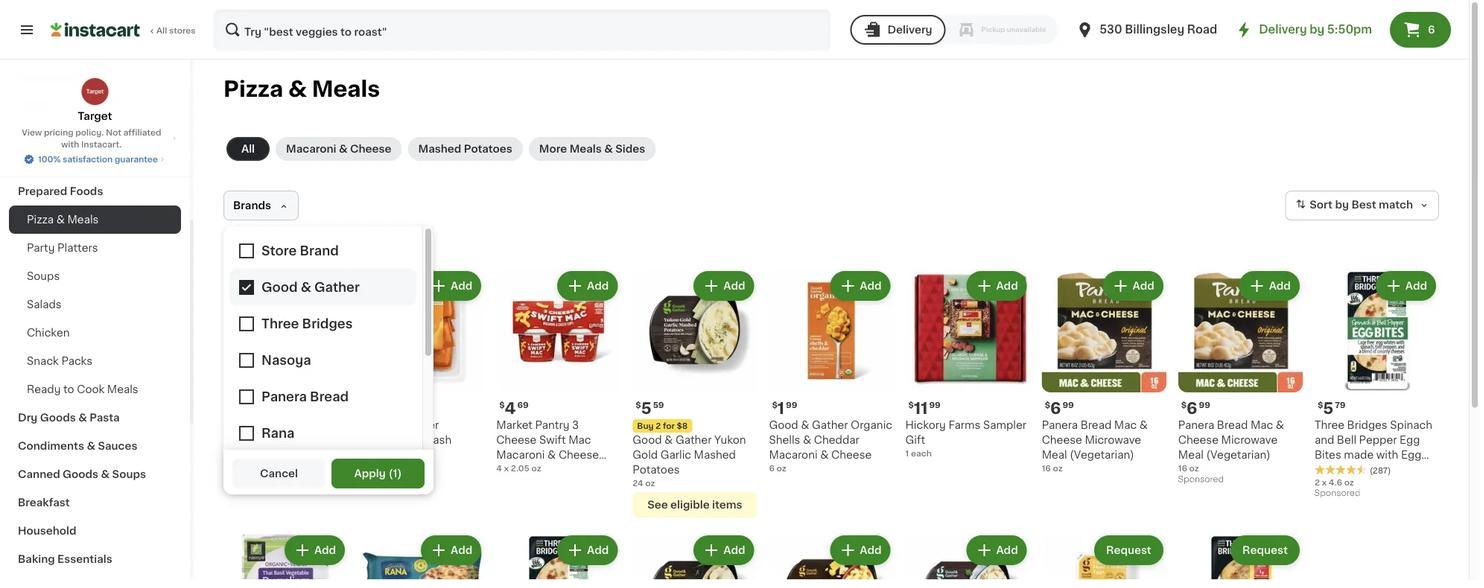 Task type: locate. For each thing, give the bounding box(es) containing it.
cheese inside good & gather organic shells & cheddar macaroni & cheese 6 oz
[[832, 450, 872, 461]]

1 horizontal spatial sponsored badge image
[[1315, 490, 1360, 498]]

0 horizontal spatial panera
[[1042, 420, 1078, 431]]

2 $ 6 99 from the left
[[1182, 401, 1211, 416]]

0 horizontal spatial $ 6 99
[[1045, 401, 1074, 416]]

target link
[[78, 77, 112, 124]]

goods inside "canned goods & soups" link
[[63, 469, 98, 480]]

to
[[63, 384, 74, 395]]

0 horizontal spatial request
[[1106, 545, 1152, 556]]

0 horizontal spatial soups
[[27, 271, 60, 282]]

good for good & gather butternut squash ravioli 9 oz
[[360, 420, 389, 431]]

macaroni down shells
[[769, 450, 818, 461]]

2 meal from the left
[[1179, 450, 1204, 461]]

$ inside $ 11 99
[[909, 401, 914, 410]]

$
[[499, 401, 505, 410], [636, 401, 641, 410], [909, 401, 914, 410], [1045, 401, 1051, 410], [1182, 401, 1187, 410], [772, 401, 778, 410], [1318, 401, 1323, 410]]

2 99 from the left
[[929, 401, 941, 410]]

cheese
[[350, 144, 392, 154], [496, 435, 537, 446], [1042, 435, 1083, 446], [1179, 435, 1219, 446], [559, 450, 599, 461], [832, 450, 872, 461], [224, 480, 264, 490]]

$ inside $ 4 69
[[499, 401, 505, 410]]

goods up the condiments
[[40, 413, 76, 423]]

1 horizontal spatial panera
[[1179, 420, 1215, 431]]

pizza & meals up macaroni & cheese link
[[224, 79, 380, 100]]

items
[[712, 500, 743, 510]]

4 left 2.05
[[496, 465, 502, 473]]

0 horizontal spatial (vegetarian)
[[1070, 450, 1134, 461]]

best
[[1352, 200, 1377, 210]]

salads link
[[9, 291, 181, 319]]

1 vertical spatial sponsored badge image
[[1315, 490, 1360, 498]]

2 $ from the left
[[636, 401, 641, 410]]

0 vertical spatial potatoes
[[464, 144, 513, 154]]

1 horizontal spatial meal
[[1179, 450, 1204, 461]]

$ 6 99
[[1045, 401, 1074, 416], [1182, 401, 1211, 416]]

potatoes down gold
[[633, 465, 680, 475]]

0 horizontal spatial 16
[[1042, 465, 1051, 473]]

0 horizontal spatial mashed
[[418, 144, 461, 154]]

0 horizontal spatial 2
[[656, 422, 661, 430]]

ready
[[27, 384, 61, 395]]

good inside good & gather butternut squash ravioli 9 oz
[[360, 420, 389, 431]]

snacks & candy
[[18, 73, 106, 83]]

0 horizontal spatial mac
[[569, 435, 591, 446]]

1 5 from the left
[[641, 401, 652, 416]]

request button
[[1096, 537, 1162, 564], [1232, 537, 1299, 564]]

condiments & sauces link
[[9, 432, 181, 460]]

goods for dry
[[40, 413, 76, 423]]

by for sort
[[1336, 200, 1349, 210]]

15.5
[[224, 465, 240, 473]]

4 left 69
[[505, 401, 516, 416]]

1 horizontal spatial mashed
[[694, 450, 736, 461]]

see
[[648, 500, 668, 510]]

instacart logo image
[[51, 21, 140, 39]]

1 horizontal spatial 1
[[778, 401, 785, 416]]

butternut
[[360, 435, 410, 446]]

gather down the $5.79 element
[[403, 420, 439, 431]]

gather inside good & gather organic shells & cheddar macaroni & cheese 6 oz
[[812, 420, 848, 431]]

brands
[[233, 200, 271, 211]]

1 horizontal spatial 4
[[505, 401, 516, 416]]

product group containing 1
[[769, 268, 894, 475]]

all up 'brands'
[[241, 144, 255, 154]]

9
[[360, 465, 366, 473]]

0 horizontal spatial pizza & meals
[[27, 215, 99, 225]]

by left 5:50pm
[[1310, 24, 1325, 35]]

2 16 from the left
[[1179, 465, 1188, 473]]

by
[[1310, 24, 1325, 35], [1336, 200, 1349, 210]]

1 horizontal spatial potatoes
[[633, 465, 680, 475]]

policy.
[[75, 129, 104, 137]]

2 5 from the left
[[1323, 401, 1334, 416]]

household link
[[9, 517, 181, 545]]

0 horizontal spatial potatoes
[[464, 144, 513, 154]]

deli
[[18, 158, 39, 168]]

meals up macaroni & cheese link
[[312, 79, 380, 100]]

2 panera from the left
[[1179, 420, 1215, 431]]

product group
[[224, 268, 348, 535], [360, 268, 484, 475], [496, 268, 621, 475], [633, 268, 757, 518], [769, 268, 894, 475], [906, 268, 1030, 460], [1042, 268, 1167, 475], [1179, 268, 1303, 488], [1315, 268, 1440, 502], [224, 533, 348, 580], [360, 533, 484, 580], [496, 533, 621, 580], [633, 533, 757, 580], [769, 533, 894, 580], [906, 533, 1030, 580], [1042, 533, 1167, 580], [1179, 533, 1303, 580]]

goods down condiments & sauces
[[63, 469, 98, 480]]

2 horizontal spatial macaroni
[[769, 450, 818, 461]]

7 $ from the left
[[1318, 401, 1323, 410]]

pizza up all link
[[224, 79, 283, 100]]

with up basil
[[224, 495, 247, 505]]

sauces
[[98, 441, 137, 452]]

1 vertical spatial potatoes
[[633, 465, 680, 475]]

meals down foods
[[67, 215, 99, 225]]

3 $ from the left
[[909, 401, 914, 410]]

0 horizontal spatial 5
[[641, 401, 652, 416]]

meat
[[18, 45, 45, 55]]

1 panera bread mac & cheese microwave meal (vegetarian) 16 oz from the left
[[1042, 420, 1148, 473]]

1 99 from the left
[[243, 401, 254, 410]]

Best match Sort by field
[[1285, 191, 1440, 221]]

gather for organic
[[812, 420, 848, 431]]

affiliated
[[123, 129, 161, 137]]

(vegetarian)
[[1070, 450, 1134, 461], [1207, 450, 1271, 461]]

pizza & meals up party platters
[[27, 215, 99, 225]]

macaroni up 2.05
[[496, 450, 545, 461]]

1 vertical spatial soups
[[112, 469, 146, 480]]

1 horizontal spatial all
[[241, 144, 255, 154]]

0 vertical spatial all
[[156, 26, 167, 35]]

see eligible items
[[648, 500, 743, 510]]

1 $ from the left
[[499, 401, 505, 410]]

1 horizontal spatial microwave
[[1222, 435, 1278, 446]]

0 vertical spatial pizza
[[224, 79, 283, 100]]

1 horizontal spatial 5
[[1323, 401, 1334, 416]]

0 horizontal spatial all
[[156, 26, 167, 35]]

6 button
[[1390, 12, 1451, 48]]

and
[[1315, 435, 1335, 446]]

product group containing 7
[[224, 268, 348, 535]]

margherita
[[224, 435, 280, 446]]

x inside product group
[[504, 465, 509, 473]]

with down pricing
[[61, 140, 79, 149]]

good up shells
[[769, 420, 798, 431]]

0 vertical spatial by
[[1310, 24, 1325, 35]]

0 horizontal spatial 4
[[496, 465, 502, 473]]

add button
[[286, 273, 344, 300], [422, 273, 480, 300], [559, 273, 616, 300], [695, 273, 753, 300], [832, 273, 889, 300], [968, 273, 1026, 300], [1105, 273, 1162, 300], [1241, 273, 1299, 300], [1378, 273, 1435, 300], [286, 537, 344, 564], [422, 537, 480, 564], [559, 537, 616, 564], [695, 537, 753, 564], [832, 537, 889, 564], [968, 537, 1026, 564]]

canned goods & soups link
[[9, 460, 181, 489]]

5 $ from the left
[[1182, 401, 1187, 410]]

5 left 79
[[1323, 401, 1334, 416]]

2 horizontal spatial 1
[[906, 450, 909, 458]]

2 horizontal spatial mac
[[1251, 420, 1274, 431]]

4 x 2.05 oz
[[496, 465, 541, 473]]

$5.79 element
[[360, 399, 484, 418]]

0 vertical spatial 4
[[505, 401, 516, 416]]

2
[[656, 422, 661, 430], [1315, 478, 1320, 487]]

2 vertical spatial pizza
[[282, 525, 309, 535]]

1 horizontal spatial 2
[[1315, 478, 1320, 487]]

goods
[[40, 413, 76, 423], [63, 469, 98, 480]]

1 right apply in the bottom of the page
[[393, 469, 397, 479]]

gather down "$8"
[[676, 435, 712, 446]]

gold
[[633, 450, 658, 461]]

5 99 from the left
[[786, 401, 797, 410]]

good inside the good & gather margherita with crushed tomato sauce, mozzarella cheese and topped with grilled tomatoes & basil leaves wood- fired crust pizza
[[224, 420, 253, 431]]

2 left for
[[656, 422, 661, 430]]

view pricing policy. not affiliated with instacart.
[[22, 129, 161, 149]]

apply
[[354, 469, 386, 479]]

goods inside dry goods & pasta link
[[40, 413, 76, 423]]

1 horizontal spatial by
[[1336, 200, 1349, 210]]

garlic
[[661, 450, 691, 461]]

1 horizontal spatial 16
[[1179, 465, 1188, 473]]

1 horizontal spatial soups
[[112, 469, 146, 480]]

instacart.
[[81, 140, 122, 149]]

0 vertical spatial sponsored badge image
[[1179, 476, 1224, 484]]

1 vertical spatial 2
[[1315, 478, 1320, 487]]

0 vertical spatial with
[[283, 435, 307, 446]]

mashed
[[418, 144, 461, 154], [694, 450, 736, 461]]

bakery
[[18, 130, 56, 140]]

5
[[641, 401, 652, 416], [1323, 401, 1334, 416]]

with up (287)
[[1377, 450, 1399, 461]]

69
[[517, 401, 529, 410]]

0 horizontal spatial 1
[[393, 469, 397, 479]]

household
[[18, 526, 76, 536]]

1 horizontal spatial bread
[[1217, 420, 1248, 431]]

prepared foods link
[[9, 177, 181, 206]]

530 billingsley road
[[1100, 24, 1218, 35]]

good inside good & gather yukon gold garlic mashed potatoes 24 oz
[[633, 435, 662, 446]]

frozen link
[[9, 92, 181, 121]]

pizza up party
[[27, 215, 54, 225]]

1 vertical spatial mashed
[[694, 450, 736, 461]]

1 horizontal spatial (vegetarian)
[[1207, 450, 1271, 461]]

sponsored badge image for 5
[[1315, 490, 1360, 498]]

mashed inside good & gather yukon gold garlic mashed potatoes 24 oz
[[694, 450, 736, 461]]

1 up shells
[[778, 401, 785, 416]]

1 vertical spatial egg
[[1402, 450, 1422, 461]]

0 vertical spatial mashed
[[418, 144, 461, 154]]

oz inside good & gather butternut squash ravioli 9 oz
[[368, 465, 377, 473]]

with inside view pricing policy. not affiliated with instacart.
[[61, 140, 79, 149]]

foods
[[70, 186, 103, 197]]

None search field
[[213, 9, 831, 51]]

many in stock
[[238, 480, 297, 488]]

0 vertical spatial pizza & meals
[[224, 79, 380, 100]]

x left 4.6
[[1322, 478, 1327, 487]]

grilled
[[250, 495, 284, 505]]

)
[[397, 469, 402, 479]]

pizza
[[224, 79, 283, 100], [27, 215, 54, 225], [282, 525, 309, 535]]

with
[[61, 140, 79, 149], [1377, 450, 1399, 461]]

0 vertical spatial goods
[[40, 413, 76, 423]]

x
[[504, 465, 509, 473], [1322, 478, 1327, 487]]

yukon
[[715, 435, 746, 446]]

0 horizontal spatial sponsored badge image
[[1179, 476, 1224, 484]]

0 vertical spatial x
[[504, 465, 509, 473]]

1 horizontal spatial macaroni
[[496, 450, 545, 461]]

gather inside good & gather butternut squash ravioli 9 oz
[[403, 420, 439, 431]]

all for all
[[241, 144, 255, 154]]

all stores link
[[51, 9, 197, 51]]

more meals & sides link
[[529, 137, 656, 161]]

0 horizontal spatial with
[[224, 495, 247, 505]]

5 for buy
[[641, 401, 652, 416]]

0 horizontal spatial bread
[[1081, 420, 1112, 431]]

0 horizontal spatial microwave
[[1085, 435, 1142, 446]]

soups up salads
[[27, 271, 60, 282]]

service type group
[[851, 15, 1058, 45]]

good down 7
[[224, 420, 253, 431]]

6 $ from the left
[[772, 401, 778, 410]]

gather up tomato
[[266, 420, 303, 431]]

1 left each
[[906, 450, 909, 458]]

meat & seafood link
[[9, 36, 181, 64]]

good inside good & gather organic shells & cheddar macaroni & cheese 6 oz
[[769, 420, 798, 431]]

mashed potatoes link
[[408, 137, 523, 161]]

1 vertical spatial x
[[1322, 478, 1327, 487]]

1 horizontal spatial request
[[1243, 545, 1288, 556]]

target logo image
[[81, 77, 109, 106]]

79
[[1335, 401, 1346, 410]]

0 vertical spatial with
[[61, 140, 79, 149]]

1 horizontal spatial delivery
[[1259, 24, 1307, 35]]

pizza down leaves
[[282, 525, 309, 535]]

potatoes left more
[[464, 144, 513, 154]]

0 horizontal spatial by
[[1310, 24, 1325, 35]]

delivery inside button
[[888, 25, 933, 35]]

0 horizontal spatial x
[[504, 465, 509, 473]]

0 horizontal spatial request button
[[1096, 537, 1162, 564]]

gather up the cheddar
[[812, 420, 848, 431]]

1 horizontal spatial with
[[1377, 450, 1399, 461]]

by inside field
[[1336, 200, 1349, 210]]

0 vertical spatial egg
[[1400, 435, 1420, 446]]

1 vertical spatial 1
[[906, 450, 909, 458]]

soups down the sauces on the bottom of page
[[112, 469, 146, 480]]

party platters
[[27, 243, 98, 253]]

5 left the 59
[[641, 401, 652, 416]]

1 vertical spatial with
[[1377, 450, 1399, 461]]

spinach
[[1391, 420, 1433, 431]]

gift
[[906, 435, 926, 446]]

2.05
[[511, 465, 530, 473]]

1 horizontal spatial panera bread mac & cheese microwave meal (vegetarian) 16 oz
[[1179, 420, 1285, 473]]

farms
[[949, 420, 981, 431]]

gather for butternut
[[403, 420, 439, 431]]

good for good & gather organic shells & cheddar macaroni & cheese 6 oz
[[769, 420, 798, 431]]

& inside good & gather yukon gold garlic mashed potatoes 24 oz
[[665, 435, 673, 446]]

1 vertical spatial by
[[1336, 200, 1349, 210]]

with up tomato
[[283, 435, 307, 446]]

good & gather yukon gold garlic mashed potatoes 24 oz
[[633, 435, 746, 488]]

macaroni
[[286, 144, 336, 154], [496, 450, 545, 461], [769, 450, 818, 461]]

0 horizontal spatial delivery
[[888, 25, 933, 35]]

3 99 from the left
[[1063, 401, 1074, 410]]

goods for canned
[[63, 469, 98, 480]]

all left "stores"
[[156, 26, 167, 35]]

sponsored badge image
[[1179, 476, 1224, 484], [1315, 490, 1360, 498]]

macaroni right all link
[[286, 144, 336, 154]]

1 vertical spatial goods
[[63, 469, 98, 480]]

gather for margherita
[[266, 420, 303, 431]]

organic
[[851, 420, 893, 431]]

market pantry 3 cheese swift mac macaroni & cheese cups
[[496, 420, 599, 475]]

delivery by 5:50pm
[[1259, 24, 1372, 35]]

★★★★★
[[1315, 464, 1367, 475], [1315, 464, 1367, 475]]

2 down white
[[1315, 478, 1320, 487]]

good down buy
[[633, 435, 662, 446]]

0 horizontal spatial panera bread mac & cheese microwave meal (vegetarian) 16 oz
[[1042, 420, 1148, 473]]

many
[[238, 480, 262, 488]]

0 horizontal spatial meal
[[1042, 450, 1068, 461]]

1 vertical spatial 4
[[496, 465, 502, 473]]

snack packs link
[[9, 347, 181, 376]]

gather inside the good & gather margherita with crushed tomato sauce, mozzarella cheese and topped with grilled tomatoes & basil leaves wood- fired crust pizza
[[266, 420, 303, 431]]

by right the sort
[[1336, 200, 1349, 210]]

4 99 from the left
[[1199, 401, 1211, 410]]

gather inside good & gather yukon gold garlic mashed potatoes 24 oz
[[676, 435, 712, 446]]

1 horizontal spatial x
[[1322, 478, 1327, 487]]

oz inside good & gather organic shells & cheddar macaroni & cheese 6 oz
[[777, 465, 787, 473]]

1 horizontal spatial $ 6 99
[[1182, 401, 1211, 416]]

product group containing 11
[[906, 268, 1030, 460]]

condiments & sauces
[[18, 441, 137, 452]]

$ 1 99
[[772, 401, 797, 416]]

sponsored badge image for 6
[[1179, 476, 1224, 484]]

good up butternut
[[360, 420, 389, 431]]

by for delivery
[[1310, 24, 1325, 35]]

good for good & gather margherita with crushed tomato sauce, mozzarella cheese and topped with grilled tomatoes & basil leaves wood- fired crust pizza
[[224, 420, 253, 431]]

2 request from the left
[[1243, 545, 1288, 556]]

0 horizontal spatial with
[[61, 140, 79, 149]]

1 horizontal spatial request button
[[1232, 537, 1299, 564]]

1 vertical spatial all
[[241, 144, 255, 154]]

x left 2.05
[[504, 465, 509, 473]]

mashed potatoes
[[418, 144, 513, 154]]



Task type: describe. For each thing, give the bounding box(es) containing it.
breakfast link
[[9, 489, 181, 517]]

apply ( 1 )
[[354, 469, 402, 479]]

2 bread from the left
[[1217, 420, 1248, 431]]

1 vertical spatial pizza
[[27, 215, 54, 225]]

not
[[106, 129, 121, 137]]

meat & seafood
[[18, 45, 104, 55]]

2 panera bread mac & cheese microwave meal (vegetarian) 16 oz from the left
[[1179, 420, 1285, 473]]

guarantee
[[115, 155, 158, 164]]

3
[[572, 420, 579, 431]]

5:50pm
[[1328, 24, 1372, 35]]

0 vertical spatial 2
[[656, 422, 661, 430]]

gather for yukon
[[676, 435, 712, 446]]

100% satisfaction guarantee button
[[23, 151, 167, 165]]

made
[[1344, 450, 1374, 461]]

mashed inside 'link'
[[418, 144, 461, 154]]

stores
[[169, 26, 196, 35]]

0 vertical spatial 1
[[778, 401, 785, 416]]

tomato
[[271, 450, 310, 461]]

good for good & gather yukon gold garlic mashed potatoes 24 oz
[[633, 435, 662, 446]]

2 vertical spatial 1
[[393, 469, 397, 479]]

99 inside the $ 1 99
[[786, 401, 797, 410]]

with inside three bridges spinach and bell pepper egg bites made with egg white
[[1377, 450, 1399, 461]]

target
[[78, 111, 112, 121]]

bites
[[1315, 450, 1342, 461]]

salads
[[27, 300, 62, 310]]

product group containing 4
[[496, 268, 621, 475]]

$ inside $ 5 59
[[636, 401, 641, 410]]

squash
[[413, 435, 452, 446]]

24
[[633, 480, 644, 488]]

and
[[267, 480, 287, 490]]

party
[[27, 243, 55, 253]]

prepared
[[18, 186, 67, 197]]

macaroni & cheese
[[286, 144, 392, 154]]

stock
[[274, 480, 297, 488]]

three bridges spinach and bell pepper egg bites made with egg white
[[1315, 420, 1433, 475]]

4 $ from the left
[[1045, 401, 1051, 410]]

mac inside market pantry 3 cheese swift mac macaroni & cheese cups
[[569, 435, 591, 446]]

x for 2
[[1322, 478, 1327, 487]]

candy
[[71, 73, 106, 83]]

ravioli
[[360, 450, 394, 461]]

eligible
[[671, 500, 710, 510]]

snacks
[[18, 73, 57, 83]]

1 request button from the left
[[1096, 537, 1162, 564]]

chicken
[[27, 328, 70, 338]]

swift
[[539, 435, 566, 446]]

$ inside $ 5 79
[[1318, 401, 1323, 410]]

x for 4
[[504, 465, 509, 473]]

shells
[[769, 435, 801, 446]]

macaroni inside good & gather organic shells & cheddar macaroni & cheese 6 oz
[[769, 450, 818, 461]]

2 x 4.6 oz
[[1315, 478, 1354, 487]]

Search field
[[215, 10, 830, 49]]

2 (vegetarian) from the left
[[1207, 450, 1271, 461]]

sort by
[[1310, 200, 1349, 210]]

more meals & sides
[[539, 144, 645, 154]]

billingsley
[[1125, 24, 1185, 35]]

macaroni inside market pantry 3 cheese swift mac macaroni & cheese cups
[[496, 450, 545, 461]]

satisfaction
[[63, 155, 113, 164]]

& inside market pantry 3 cheese swift mac macaroni & cheese cups
[[548, 450, 556, 461]]

road
[[1187, 24, 1218, 35]]

pricing
[[44, 129, 73, 137]]

cheese inside the good & gather margherita with crushed tomato sauce, mozzarella cheese and topped with grilled tomatoes & basil leaves wood- fired crust pizza
[[224, 480, 264, 490]]

hickory
[[906, 420, 946, 431]]

oz inside good & gather yukon gold garlic mashed potatoes 24 oz
[[646, 480, 655, 488]]

99 inside $ 11 99
[[929, 401, 941, 410]]

best match
[[1352, 200, 1413, 210]]

6 inside good & gather organic shells & cheddar macaroni & cheese 6 oz
[[769, 465, 775, 473]]

pizza & meals link
[[9, 206, 181, 234]]

dry goods & pasta
[[18, 413, 120, 423]]

0 vertical spatial soups
[[27, 271, 60, 282]]

baking essentials
[[18, 554, 112, 565]]

cups
[[496, 465, 524, 475]]

1 panera from the left
[[1042, 420, 1078, 431]]

delivery for delivery
[[888, 25, 933, 35]]

1 horizontal spatial mac
[[1115, 420, 1137, 431]]

dry goods & pasta link
[[9, 404, 181, 432]]

topped
[[290, 480, 330, 490]]

party platters link
[[9, 234, 181, 262]]

bakery link
[[9, 121, 181, 149]]

1 16 from the left
[[1042, 465, 1051, 473]]

cancel
[[260, 469, 298, 479]]

pasta
[[90, 413, 120, 423]]

2 microwave from the left
[[1222, 435, 1278, 446]]

(287)
[[1370, 467, 1391, 475]]

1 inside the hickory farms sampler gift 1 each
[[906, 450, 909, 458]]

canned
[[18, 469, 60, 480]]

1 horizontal spatial pizza & meals
[[224, 79, 380, 100]]

ready to cook meals link
[[9, 376, 181, 404]]

good & gather butternut squash ravioli 9 oz
[[360, 420, 452, 473]]

99 inside 7 99
[[243, 401, 254, 410]]

frozen
[[18, 101, 54, 112]]

1 (vegetarian) from the left
[[1070, 450, 1134, 461]]

6 inside button
[[1428, 25, 1435, 35]]

brands button
[[224, 191, 299, 221]]

potatoes inside 'link'
[[464, 144, 513, 154]]

baking
[[18, 554, 55, 565]]

delivery for delivery by 5:50pm
[[1259, 24, 1307, 35]]

fired
[[224, 525, 248, 535]]

white
[[1315, 465, 1345, 475]]

mozzarella
[[261, 465, 317, 475]]

good & gather margherita with crushed tomato sauce, mozzarella cheese and topped with grilled tomatoes & basil leaves wood- fired crust pizza
[[224, 420, 339, 535]]

delivery by 5:50pm link
[[1235, 21, 1372, 39]]

1 $ 6 99 from the left
[[1045, 401, 1074, 416]]

tomatoes
[[287, 495, 339, 505]]

buy 2 for $8
[[637, 422, 688, 430]]

buy
[[637, 422, 654, 430]]

soups link
[[9, 262, 181, 291]]

leaves
[[262, 510, 299, 520]]

bell
[[1337, 435, 1357, 446]]

each
[[911, 450, 932, 458]]

all for all stores
[[156, 26, 167, 35]]

2 request button from the left
[[1232, 537, 1299, 564]]

1 microwave from the left
[[1085, 435, 1142, 446]]

crust
[[250, 525, 279, 535]]

530 billingsley road button
[[1076, 9, 1218, 51]]

platters
[[57, 243, 98, 253]]

sauce,
[[224, 465, 259, 475]]

11
[[914, 401, 928, 416]]

1 request from the left
[[1106, 545, 1152, 556]]

baking essentials link
[[9, 545, 181, 574]]

0 horizontal spatial macaroni
[[286, 144, 336, 154]]

1 vertical spatial pizza & meals
[[27, 215, 99, 225]]

snack packs
[[27, 356, 92, 367]]

good & gather organic shells & cheddar macaroni & cheese 6 oz
[[769, 420, 893, 473]]

cheddar
[[814, 435, 860, 446]]

pizza inside the good & gather margherita with crushed tomato sauce, mozzarella cheese and topped with grilled tomatoes & basil leaves wood- fired crust pizza
[[282, 525, 309, 535]]

market
[[496, 420, 533, 431]]

1 vertical spatial with
[[224, 495, 247, 505]]

crushed
[[224, 450, 268, 461]]

cheese inside macaroni & cheese link
[[350, 144, 392, 154]]

meals right cook at the left of page
[[107, 384, 138, 395]]

5 for three
[[1323, 401, 1334, 416]]

essentials
[[57, 554, 112, 565]]

$ 11 99
[[909, 401, 941, 416]]

potatoes inside good & gather yukon gold garlic mashed potatoes 24 oz
[[633, 465, 680, 475]]

1 bread from the left
[[1081, 420, 1112, 431]]

1 meal from the left
[[1042, 450, 1068, 461]]

& inside good & gather butternut squash ravioli 9 oz
[[392, 420, 400, 431]]

15.5 oz
[[224, 465, 252, 473]]

meals right more
[[570, 144, 602, 154]]

match
[[1379, 200, 1413, 210]]

1 horizontal spatial with
[[283, 435, 307, 446]]

$ inside the $ 1 99
[[772, 401, 778, 410]]

prepared foods
[[18, 186, 103, 197]]



Task type: vqa. For each thing, say whether or not it's contained in the screenshot.
Bought
no



